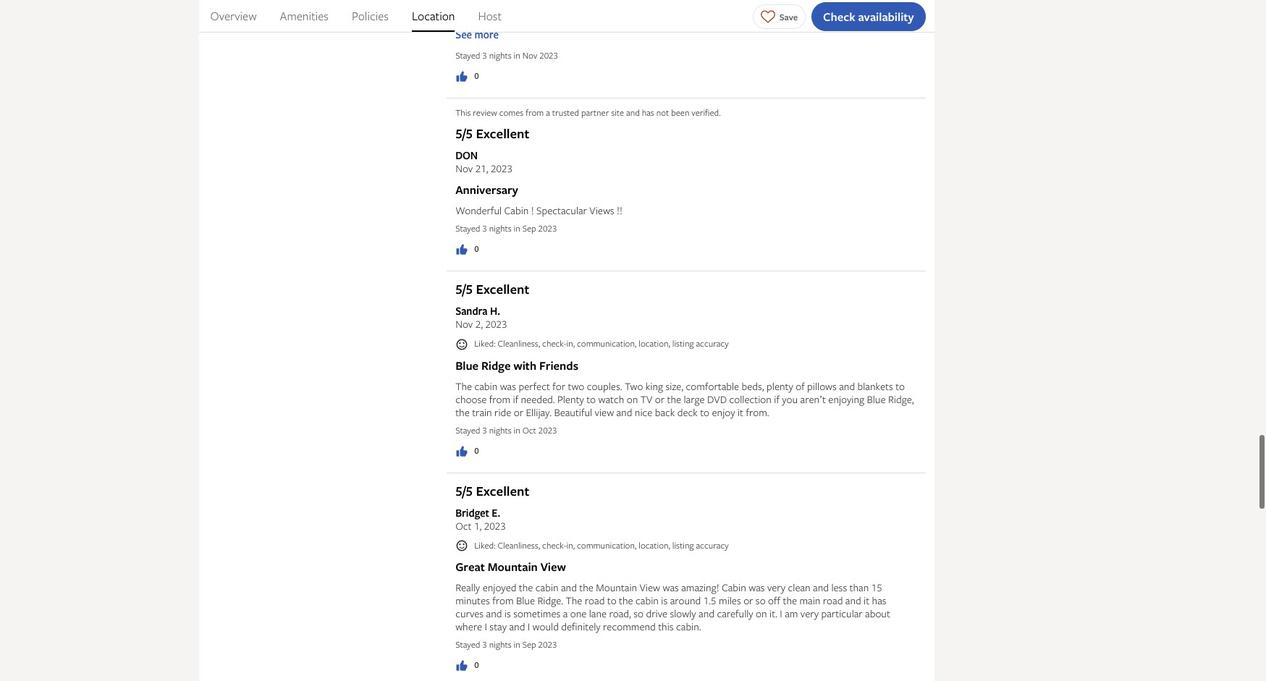 Task type: vqa. For each thing, say whether or not it's contained in the screenshot.
Download the app button Image
no



Task type: locate. For each thing, give the bounding box(es) containing it.
1 sep from the top
[[522, 222, 536, 235]]

a left one
[[563, 607, 568, 621]]

ridge
[[481, 357, 511, 373]]

1 horizontal spatial it
[[864, 594, 870, 608]]

0 down stayed 3 nights in nov 2023 at the top of page
[[474, 70, 479, 82]]

1 vertical spatial mountain
[[596, 581, 637, 594]]

was down ridge
[[500, 379, 516, 393]]

1 vertical spatial accuracy
[[696, 539, 729, 551]]

1 listing from the top
[[672, 337, 694, 350]]

0 horizontal spatial it
[[738, 405, 744, 419]]

i left would
[[528, 620, 530, 634]]

2 nights from the top
[[489, 222, 512, 235]]

location, for great mountain view
[[639, 539, 670, 551]]

stayed 3 nights in sep 2023 down !
[[455, 222, 557, 235]]

0 vertical spatial 5/5
[[455, 125, 473, 143]]

road left road,
[[585, 594, 605, 608]]

recommend
[[603, 620, 656, 634]]

1 horizontal spatial cabin
[[722, 581, 746, 594]]

stayed 3 nights in sep 2023
[[455, 222, 557, 235], [455, 639, 557, 651]]

in,
[[567, 337, 575, 350], [567, 539, 575, 551]]

1 vertical spatial medium image
[[455, 445, 469, 458]]

1 vertical spatial blue
[[867, 392, 886, 406]]

1 horizontal spatial if
[[774, 392, 780, 406]]

1 vertical spatial a
[[563, 607, 568, 621]]

stayed for great mountain view
[[455, 639, 480, 651]]

1 vertical spatial from
[[489, 392, 510, 406]]

5/5 inside 5/5 excellent sandra h. nov 2, 2023
[[455, 280, 473, 298]]

review
[[473, 106, 497, 119]]

0 button for great mountain view
[[455, 659, 479, 673]]

nov inside 5/5 excellent sandra h. nov 2, 2023
[[455, 317, 473, 331]]

was inside blue ridge with friends the cabin was perfect for two couples. two king size, comfortable beds, plenty of pillows and blankets to choose from if needed.  plenty to watch on tv or the large dvd collection if you aren't enjoying blue ridge, the train ride or ellijay.  beautiful view and nice back deck to enjoy it from.
[[500, 379, 516, 393]]

list
[[199, 0, 934, 32]]

4 nights from the top
[[489, 639, 512, 651]]

1 vertical spatial communication,
[[577, 539, 637, 551]]

road
[[585, 594, 605, 608], [823, 594, 843, 608]]

3 0 from the top
[[474, 444, 479, 457]]

2 check- from the top
[[542, 539, 567, 551]]

the inside blue ridge with friends the cabin was perfect for two couples. two king size, comfortable beds, plenty of pillows and blankets to choose from if needed.  plenty to watch on tv or the large dvd collection if you aren't enjoying blue ridge, the train ride or ellijay.  beautiful view and nice back deck to enjoy it from.
[[455, 379, 472, 393]]

0 vertical spatial medium image
[[455, 70, 469, 83]]

in, up friends
[[567, 337, 575, 350]]

so left "drive"
[[634, 607, 644, 621]]

friends
[[539, 357, 578, 373]]

0 horizontal spatial has
[[642, 106, 654, 119]]

to inside great mountain view really enjoyed the cabin and the mountain view was amazing! cabin was very clean and less than 15 minutes from blue ridge. the road to the cabin is around 1.5 miles or so off the main road and it has curves and is sometimes a one lane road, so drive slowly and carefully on it. i am very particular about where i stay and i would definitely recommend this cabin.
[[607, 594, 617, 608]]

nov for excellent
[[455, 317, 473, 331]]

excellent inside 5/5 excellent bridget e. oct 1, 2023
[[476, 482, 529, 500]]

0 vertical spatial the
[[455, 379, 472, 393]]

3 down train
[[482, 424, 487, 436]]

1 horizontal spatial was
[[663, 581, 679, 594]]

0 vertical spatial medium image
[[455, 243, 469, 256]]

1 vertical spatial has
[[872, 594, 887, 608]]

large
[[684, 392, 705, 406]]

1 horizontal spatial the
[[566, 594, 582, 608]]

1 vertical spatial location,
[[639, 539, 670, 551]]

and right site
[[626, 106, 640, 119]]

1 excellent from the top
[[476, 125, 529, 143]]

medium image down where
[[455, 660, 469, 673]]

stayed 3 nights in sep 2023 for excellent
[[455, 639, 557, 651]]

stayed down wonderful
[[455, 222, 480, 235]]

and inside "this review comes from a trusted partner site and has not been verified. 5/5 excellent don nov 21, 2023 anniversary wonderful cabin ! spectacular views !!"
[[626, 106, 640, 119]]

1 horizontal spatial has
[[872, 594, 887, 608]]

medium image
[[455, 243, 469, 256], [455, 660, 469, 673]]

0 vertical spatial a
[[546, 106, 550, 119]]

to right the lane
[[607, 594, 617, 608]]

1 vertical spatial nov
[[455, 161, 473, 175]]

1 check- from the top
[[542, 337, 567, 350]]

it.
[[770, 607, 777, 621]]

cabin right road,
[[636, 594, 659, 608]]

partner
[[581, 106, 609, 119]]

view up ridge. on the left
[[541, 559, 566, 575]]

oct left 1,
[[455, 519, 472, 533]]

0 vertical spatial very
[[767, 581, 786, 594]]

2 liked: from the top
[[474, 539, 496, 551]]

1 medium image from the top
[[455, 243, 469, 256]]

2 accuracy from the top
[[696, 539, 729, 551]]

listing
[[672, 337, 694, 350], [672, 539, 694, 551]]

0 vertical spatial from
[[526, 106, 544, 119]]

2 0 button from the top
[[455, 243, 479, 256]]

medium image up the this
[[455, 70, 469, 83]]

medium image
[[455, 70, 469, 83], [455, 445, 469, 458]]

2 vertical spatial from
[[492, 594, 514, 608]]

oct
[[522, 424, 536, 436], [455, 519, 472, 533]]

2 vertical spatial 5/5
[[455, 482, 473, 500]]

3 excellent from the top
[[476, 482, 529, 500]]

stayed 3 nights in sep 2023 down stay
[[455, 639, 557, 651]]

0 horizontal spatial if
[[513, 392, 518, 406]]

has
[[642, 106, 654, 119], [872, 594, 887, 608]]

excellent down comes at the top of page
[[476, 125, 529, 143]]

1 horizontal spatial on
[[756, 607, 767, 621]]

4 in from the top
[[514, 639, 520, 651]]

2 vertical spatial nov
[[455, 317, 473, 331]]

medium image down wonderful
[[455, 243, 469, 256]]

sep down would
[[522, 639, 536, 651]]

road right main
[[823, 594, 843, 608]]

medium image down "stayed 3 nights in oct 2023"
[[455, 445, 469, 458]]

list containing overview
[[199, 0, 934, 32]]

1 horizontal spatial so
[[756, 594, 766, 608]]

excellent up e.
[[476, 482, 529, 500]]

1 horizontal spatial a
[[563, 607, 568, 621]]

0 horizontal spatial or
[[514, 405, 523, 419]]

in, up one
[[567, 539, 575, 551]]

was up slowly
[[663, 581, 679, 594]]

1 horizontal spatial cabin
[[536, 581, 559, 594]]

mountain up enjoyed
[[488, 559, 538, 575]]

couples.
[[587, 379, 622, 393]]

3 nights from the top
[[489, 424, 512, 436]]

sandra
[[455, 304, 488, 318]]

0 vertical spatial communication,
[[577, 337, 637, 350]]

and
[[626, 106, 640, 119], [839, 379, 855, 393], [616, 405, 632, 419], [561, 581, 577, 594], [813, 581, 829, 594], [845, 594, 861, 608], [486, 607, 502, 621], [699, 607, 715, 621], [509, 620, 525, 634]]

2 stayed from the top
[[455, 222, 480, 235]]

or
[[655, 392, 665, 406], [514, 405, 523, 419], [744, 594, 753, 608]]

blue down small icon
[[455, 357, 479, 373]]

0 horizontal spatial cabin
[[504, 203, 529, 217]]

oct for 3
[[522, 424, 536, 436]]

cleanliness, for mountain
[[498, 539, 540, 551]]

!
[[531, 203, 534, 217]]

mountain
[[488, 559, 538, 575], [596, 581, 637, 594]]

was left 'off'
[[749, 581, 765, 594]]

in for anniversary
[[514, 222, 520, 235]]

1 location, from the top
[[639, 337, 670, 350]]

excellent for mountain
[[476, 482, 529, 500]]

on left tv
[[627, 392, 638, 406]]

communication, up the lane
[[577, 539, 637, 551]]

0 horizontal spatial a
[[546, 106, 550, 119]]

0 vertical spatial has
[[642, 106, 654, 119]]

2 in from the top
[[514, 222, 520, 235]]

0 down wonderful
[[474, 243, 479, 255]]

1 vertical spatial oct
[[455, 519, 472, 533]]

1 medium image from the top
[[455, 70, 469, 83]]

0 horizontal spatial oct
[[455, 519, 472, 533]]

4 0 from the top
[[474, 659, 479, 671]]

0 vertical spatial mountain
[[488, 559, 538, 575]]

1 vertical spatial view
[[640, 581, 660, 594]]

oct down ellijay.
[[522, 424, 536, 436]]

nights down "ride"
[[489, 424, 512, 436]]

1 vertical spatial cleanliness,
[[498, 539, 540, 551]]

2023 right 21,
[[491, 161, 512, 175]]

1 vertical spatial medium image
[[455, 660, 469, 673]]

excellent up "h." in the left of the page
[[476, 280, 529, 298]]

the up one
[[579, 581, 594, 594]]

cabin up sometimes
[[536, 581, 559, 594]]

where
[[455, 620, 482, 634]]

if right "ride"
[[513, 392, 518, 406]]

2 listing from the top
[[672, 539, 694, 551]]

cabin down ridge
[[475, 379, 498, 393]]

0 vertical spatial oct
[[522, 424, 536, 436]]

1 horizontal spatial blue
[[516, 594, 535, 608]]

2 location, from the top
[[639, 539, 670, 551]]

communication, for blue ridge with friends
[[577, 337, 637, 350]]

1 vertical spatial liked:
[[474, 539, 496, 551]]

1 liked: from the top
[[474, 337, 496, 350]]

1 vertical spatial cabin
[[722, 581, 746, 594]]

1 5/5 from the top
[[455, 125, 473, 143]]

2 horizontal spatial i
[[780, 607, 782, 621]]

3 stayed from the top
[[455, 424, 480, 436]]

1 in, from the top
[[567, 337, 575, 350]]

4 stayed from the top
[[455, 639, 480, 651]]

liked: down the 2,
[[474, 337, 496, 350]]

cabin
[[504, 203, 529, 217], [722, 581, 746, 594]]

nights for blue ridge with friends
[[489, 424, 512, 436]]

1 vertical spatial in,
[[567, 539, 575, 551]]

0 vertical spatial cleanliness,
[[498, 337, 540, 350]]

it
[[738, 405, 744, 419], [864, 594, 870, 608]]

1 vertical spatial liked: cleanliness, check-in, communication, location, listing accuracy
[[474, 539, 729, 551]]

from right comes at the top of page
[[526, 106, 544, 119]]

2 vertical spatial excellent
[[476, 482, 529, 500]]

3 for blue ridge with friends
[[482, 424, 487, 436]]

liked:
[[474, 337, 496, 350], [474, 539, 496, 551]]

slowly
[[670, 607, 696, 621]]

0 horizontal spatial so
[[634, 607, 644, 621]]

1 in from the top
[[514, 49, 520, 62]]

0 button down where
[[455, 659, 479, 673]]

2023 inside "this review comes from a trusted partner site and has not been verified. 5/5 excellent don nov 21, 2023 anniversary wonderful cabin ! spectacular views !!"
[[491, 161, 512, 175]]

tv
[[640, 392, 653, 406]]

0 button down train
[[455, 444, 479, 458]]

1 vertical spatial on
[[756, 607, 767, 621]]

cabin up carefully
[[722, 581, 746, 594]]

particular
[[821, 607, 863, 621]]

very right 'am'
[[801, 607, 819, 621]]

policies
[[352, 8, 389, 24]]

stayed down where
[[455, 639, 480, 651]]

miles
[[719, 594, 741, 608]]

for
[[553, 379, 565, 393]]

2023 inside 5/5 excellent bridget e. oct 1, 2023
[[484, 519, 506, 533]]

cabin left !
[[504, 203, 529, 217]]

2 3 from the top
[[482, 222, 487, 235]]

0 vertical spatial it
[[738, 405, 744, 419]]

0 horizontal spatial road
[[585, 594, 605, 608]]

4 0 button from the top
[[455, 659, 479, 673]]

check-
[[542, 337, 567, 350], [542, 539, 567, 551]]

5/5 excellent sandra h. nov 2, 2023
[[455, 280, 529, 331]]

cleanliness, down e.
[[498, 539, 540, 551]]

2023
[[540, 49, 558, 62], [491, 161, 512, 175], [538, 222, 557, 235], [485, 317, 507, 331], [538, 424, 557, 436], [484, 519, 506, 533], [538, 639, 557, 651]]

3 down curves
[[482, 639, 487, 651]]

check availability
[[823, 8, 914, 24]]

i left stay
[[485, 620, 487, 634]]

1 vertical spatial listing
[[672, 539, 694, 551]]

2023 right the 2,
[[485, 317, 507, 331]]

from up stay
[[492, 594, 514, 608]]

0 button down wonderful
[[455, 243, 479, 256]]

and left 15
[[845, 594, 861, 608]]

in
[[514, 49, 520, 62], [514, 222, 520, 235], [514, 424, 520, 436], [514, 639, 520, 651]]

0 horizontal spatial view
[[541, 559, 566, 575]]

accuracy
[[696, 337, 729, 350], [696, 539, 729, 551]]

liked: cleanliness, check-in, communication, location, listing accuracy up the lane
[[474, 539, 729, 551]]

the right ridge. on the left
[[566, 594, 582, 608]]

it inside great mountain view really enjoyed the cabin and the mountain view was amazing! cabin was very clean and less than 15 minutes from blue ridge. the road to the cabin is around 1.5 miles or so off the main road and it has curves and is sometimes a one lane road, so drive slowly and carefully on it. i am very particular about where i stay and i would definitely recommend this cabin.
[[864, 594, 870, 608]]

1 liked: cleanliness, check-in, communication, location, listing accuracy from the top
[[474, 337, 729, 350]]

2 liked: cleanliness, check-in, communication, location, listing accuracy from the top
[[474, 539, 729, 551]]

communication, up couples.
[[577, 337, 637, 350]]

liked: cleanliness, check-in, communication, location, listing accuracy
[[474, 337, 729, 350], [474, 539, 729, 551]]

3 down more
[[482, 49, 487, 62]]

if
[[513, 392, 518, 406], [774, 392, 780, 406]]

it right enjoy
[[738, 405, 744, 419]]

stayed down train
[[455, 424, 480, 436]]

a left trusted at the top of page
[[546, 106, 550, 119]]

2 0 from the top
[[474, 243, 479, 255]]

!!
[[617, 203, 623, 217]]

1 vertical spatial excellent
[[476, 280, 529, 298]]

2 sep from the top
[[522, 639, 536, 651]]

blue ridge with friends the cabin was perfect for two couples. two king size, comfortable beds, plenty of pillows and blankets to choose from if needed.  plenty to watch on tv or the large dvd collection if you aren't enjoying blue ridge, the train ride or ellijay.  beautiful view and nice back deck to enjoy it from.
[[455, 357, 914, 419]]

2 medium image from the top
[[455, 660, 469, 673]]

1 horizontal spatial oct
[[522, 424, 536, 436]]

1 vertical spatial stayed 3 nights in sep 2023
[[455, 639, 557, 651]]

see more button
[[455, 28, 917, 41]]

check- up ridge. on the left
[[542, 539, 567, 551]]

2 cleanliness, from the top
[[498, 539, 540, 551]]

1 horizontal spatial very
[[801, 607, 819, 621]]

communication,
[[577, 337, 637, 350], [577, 539, 637, 551]]

1 vertical spatial 5/5
[[455, 280, 473, 298]]

0 vertical spatial location,
[[639, 337, 670, 350]]

amenities
[[280, 8, 329, 24]]

1 stayed 3 nights in sep 2023 from the top
[[455, 222, 557, 235]]

0 vertical spatial blue
[[455, 357, 479, 373]]

5/5 inside "this review comes from a trusted partner site and has not been verified. 5/5 excellent don nov 21, 2023 anniversary wonderful cabin ! spectacular views !!"
[[455, 125, 473, 143]]

host link
[[478, 0, 502, 32]]

0 horizontal spatial on
[[627, 392, 638, 406]]

excellent inside 5/5 excellent sandra h. nov 2, 2023
[[476, 280, 529, 298]]

accuracy up the amazing!
[[696, 539, 729, 551]]

0 vertical spatial cabin
[[504, 203, 529, 217]]

blankets
[[858, 379, 893, 393]]

nights for anniversary
[[489, 222, 512, 235]]

2 excellent from the top
[[476, 280, 529, 298]]

stayed
[[455, 49, 480, 62], [455, 222, 480, 235], [455, 424, 480, 436], [455, 639, 480, 651]]

5/5 for blue
[[455, 280, 473, 298]]

3 3 from the top
[[482, 424, 487, 436]]

0 vertical spatial check-
[[542, 337, 567, 350]]

0 button up the this
[[455, 70, 479, 83]]

2 vertical spatial blue
[[516, 594, 535, 608]]

excellent
[[476, 125, 529, 143], [476, 280, 529, 298], [476, 482, 529, 500]]

dvd
[[707, 392, 727, 406]]

and right pillows
[[839, 379, 855, 393]]

2 communication, from the top
[[577, 539, 637, 551]]

0 vertical spatial stayed 3 nights in sep 2023
[[455, 222, 557, 235]]

1 accuracy from the top
[[696, 337, 729, 350]]

on left it.
[[756, 607, 767, 621]]

0 horizontal spatial the
[[455, 379, 472, 393]]

the right enjoyed
[[519, 581, 533, 594]]

about
[[865, 607, 890, 621]]

oct inside 5/5 excellent bridget e. oct 1, 2023
[[455, 519, 472, 533]]

0 horizontal spatial mountain
[[488, 559, 538, 575]]

3 5/5 from the top
[[455, 482, 473, 500]]

2 stayed 3 nights in sep 2023 from the top
[[455, 639, 557, 651]]

back
[[655, 405, 675, 419]]

location, up king
[[639, 337, 670, 350]]

am
[[785, 607, 798, 621]]

2 5/5 from the top
[[455, 280, 473, 298]]

0 vertical spatial liked:
[[474, 337, 496, 350]]

view
[[541, 559, 566, 575], [640, 581, 660, 594]]

nights
[[489, 49, 512, 62], [489, 222, 512, 235], [489, 424, 512, 436], [489, 639, 512, 651]]

enjoyed
[[483, 581, 517, 594]]

3 in from the top
[[514, 424, 520, 436]]

location, up great mountain view really enjoyed the cabin and the mountain view was amazing! cabin was very clean and less than 15 minutes from blue ridge. the road to the cabin is around 1.5 miles or so off the main road and it has curves and is sometimes a one lane road, so drive slowly and carefully on it. i am very particular about where i stay and i would definitely recommend this cabin.
[[639, 539, 670, 551]]

it left 15
[[864, 594, 870, 608]]

site
[[611, 106, 624, 119]]

the
[[667, 392, 681, 406], [455, 405, 470, 419], [519, 581, 533, 594], [579, 581, 594, 594], [619, 594, 633, 608], [783, 594, 797, 608]]

1 vertical spatial check-
[[542, 539, 567, 551]]

nights down wonderful
[[489, 222, 512, 235]]

0 vertical spatial in,
[[567, 337, 575, 350]]

from
[[526, 106, 544, 119], [489, 392, 510, 406], [492, 594, 514, 608]]

0 vertical spatial sep
[[522, 222, 536, 235]]

0 vertical spatial nov
[[522, 49, 537, 62]]

is left the 'around'
[[661, 594, 668, 608]]

0 vertical spatial accuracy
[[696, 337, 729, 350]]

excellent inside "this review comes from a trusted partner site and has not been verified. 5/5 excellent don nov 21, 2023 anniversary wonderful cabin ! spectacular views !!"
[[476, 125, 529, 143]]

1 3 from the top
[[482, 49, 487, 62]]

was
[[500, 379, 516, 393], [663, 581, 679, 594], [749, 581, 765, 594]]

1 vertical spatial it
[[864, 594, 870, 608]]

0
[[474, 70, 479, 82], [474, 243, 479, 255], [474, 444, 479, 457], [474, 659, 479, 671]]

15
[[871, 581, 882, 594]]

accuracy up comfortable
[[696, 337, 729, 350]]

1 cleanliness, from the top
[[498, 337, 540, 350]]

1 road from the left
[[585, 594, 605, 608]]

has left the not
[[642, 106, 654, 119]]

plenty
[[557, 392, 584, 406]]

1 horizontal spatial road
[[823, 594, 843, 608]]

5/5
[[455, 125, 473, 143], [455, 280, 473, 298], [455, 482, 473, 500]]

it inside blue ridge with friends the cabin was perfect for two couples. two king size, comfortable beds, plenty of pillows and blankets to choose from if needed.  plenty to watch on tv or the large dvd collection if you aren't enjoying blue ridge, the train ride or ellijay.  beautiful view and nice back deck to enjoy it from.
[[738, 405, 744, 419]]

3 0 button from the top
[[455, 444, 479, 458]]

check- for view
[[542, 539, 567, 551]]

minutes
[[455, 594, 490, 608]]

2 horizontal spatial blue
[[867, 392, 886, 406]]

listing up size,
[[672, 337, 694, 350]]

enjoy
[[712, 405, 735, 419]]

0 vertical spatial on
[[627, 392, 638, 406]]

a inside "this review comes from a trusted partner site and has not been verified. 5/5 excellent don nov 21, 2023 anniversary wonderful cabin ! spectacular views !!"
[[546, 106, 550, 119]]

3 for anniversary
[[482, 222, 487, 235]]

listing for great mountain view
[[672, 539, 694, 551]]

1 horizontal spatial or
[[655, 392, 665, 406]]

0 for anniversary
[[474, 243, 479, 255]]

blue left ridge. on the left
[[516, 594, 535, 608]]

5/5 inside 5/5 excellent bridget e. oct 1, 2023
[[455, 482, 473, 500]]

is down enjoyed
[[505, 607, 511, 621]]

check- up friends
[[542, 337, 567, 350]]

is
[[661, 594, 668, 608], [505, 607, 511, 621]]

or right miles
[[744, 594, 753, 608]]

see more
[[455, 28, 499, 41]]

1 vertical spatial the
[[566, 594, 582, 608]]

medium image for this
[[455, 243, 469, 256]]

nights down stay
[[489, 639, 512, 651]]

2023 right 1,
[[484, 519, 506, 533]]

nights down more
[[489, 49, 512, 62]]

2 horizontal spatial or
[[744, 594, 753, 608]]

the left large
[[667, 392, 681, 406]]

sep for review
[[522, 222, 536, 235]]

check availability button
[[812, 2, 926, 31]]

0 horizontal spatial i
[[485, 620, 487, 634]]

two
[[568, 379, 584, 393]]

0 vertical spatial listing
[[672, 337, 694, 350]]

1 vertical spatial sep
[[522, 639, 536, 651]]

you
[[782, 392, 798, 406]]

2 medium image from the top
[[455, 445, 469, 458]]

5/5 for great
[[455, 482, 473, 500]]

small image
[[455, 338, 469, 351]]

a inside great mountain view really enjoyed the cabin and the mountain view was amazing! cabin was very clean and less than 15 minutes from blue ridge. the road to the cabin is around 1.5 miles or so off the main road and it has curves and is sometimes a one lane road, so drive slowly and carefully on it. i am very particular about where i stay and i would definitely recommend this cabin.
[[563, 607, 568, 621]]

0 vertical spatial liked: cleanliness, check-in, communication, location, listing accuracy
[[474, 337, 729, 350]]

policies link
[[352, 0, 389, 32]]

view up "drive"
[[640, 581, 660, 594]]

0 down where
[[474, 659, 479, 671]]

2023 inside 5/5 excellent sandra h. nov 2, 2023
[[485, 317, 507, 331]]

location,
[[639, 337, 670, 350], [639, 539, 670, 551]]

stayed down see
[[455, 49, 480, 62]]

has inside great mountain view really enjoyed the cabin and the mountain view was amazing! cabin was very clean and less than 15 minutes from blue ridge. the road to the cabin is around 1.5 miles or so off the main road and it has curves and is sometimes a one lane road, so drive slowly and carefully on it. i am very particular about where i stay and i would definitely recommend this cabin.
[[872, 594, 887, 608]]

or right "ride"
[[514, 405, 523, 419]]

3 down wonderful
[[482, 222, 487, 235]]

liked: cleanliness, check-in, communication, location, listing accuracy up couples.
[[474, 337, 729, 350]]

excellent for ridge
[[476, 280, 529, 298]]

from inside blue ridge with friends the cabin was perfect for two couples. two king size, comfortable beds, plenty of pillows and blankets to choose from if needed.  plenty to watch on tv or the large dvd collection if you aren't enjoying blue ridge, the train ride or ellijay.  beautiful view and nice back deck to enjoy it from.
[[489, 392, 510, 406]]

stayed 3 nights in sep 2023 for review
[[455, 222, 557, 235]]

4 3 from the top
[[482, 639, 487, 651]]

1 communication, from the top
[[577, 337, 637, 350]]

2 in, from the top
[[567, 539, 575, 551]]



Task type: describe. For each thing, give the bounding box(es) containing it.
definitely
[[561, 620, 601, 634]]

save
[[779, 10, 798, 23]]

the inside great mountain view really enjoyed the cabin and the mountain view was amazing! cabin was very clean and less than 15 minutes from blue ridge. the road to the cabin is around 1.5 miles or so off the main road and it has curves and is sometimes a one lane road, so drive slowly and carefully on it. i am very particular about where i stay and i would definitely recommend this cabin.
[[566, 594, 582, 608]]

not
[[656, 106, 669, 119]]

sometimes
[[513, 607, 561, 621]]

curves
[[455, 607, 484, 621]]

to right "blankets"
[[896, 379, 905, 393]]

plenty
[[767, 379, 793, 393]]

with
[[513, 357, 537, 373]]

great
[[455, 559, 485, 575]]

spectacular
[[537, 203, 587, 217]]

overview link
[[210, 0, 257, 32]]

nights for great mountain view
[[489, 639, 512, 651]]

1 if from the left
[[513, 392, 518, 406]]

on inside blue ridge with friends the cabin was perfect for two couples. two king size, comfortable beds, plenty of pillows and blankets to choose from if needed.  plenty to watch on tv or the large dvd collection if you aren't enjoying blue ridge, the train ride or ellijay.  beautiful view and nice back deck to enjoy it from.
[[627, 392, 638, 406]]

carefully
[[717, 607, 753, 621]]

and left less
[[813, 581, 829, 594]]

enjoying
[[828, 392, 864, 406]]

than
[[850, 581, 869, 594]]

perfect
[[519, 379, 550, 393]]

been
[[671, 106, 689, 119]]

1 0 button from the top
[[455, 70, 479, 83]]

trusted
[[552, 106, 579, 119]]

main
[[800, 594, 821, 608]]

2,
[[475, 317, 483, 331]]

aren't
[[800, 392, 826, 406]]

views
[[590, 203, 614, 217]]

2023 down would
[[538, 639, 557, 651]]

off
[[768, 594, 780, 608]]

to right deck
[[700, 405, 710, 419]]

this review comes from a trusted partner site and has not been verified. 5/5 excellent don nov 21, 2023 anniversary wonderful cabin ! spectacular views !!
[[455, 106, 721, 217]]

this
[[658, 620, 674, 634]]

2 horizontal spatial cabin
[[636, 594, 659, 608]]

ride
[[495, 405, 511, 419]]

0 horizontal spatial very
[[767, 581, 786, 594]]

ridge,
[[888, 392, 914, 406]]

deck
[[677, 405, 698, 419]]

verified.
[[692, 106, 721, 119]]

cabin inside great mountain view really enjoyed the cabin and the mountain view was amazing! cabin was very clean and less than 15 minutes from blue ridge. the road to the cabin is around 1.5 miles or so off the main road and it has curves and is sometimes a one lane road, so drive slowly and carefully on it. i am very particular about where i stay and i would definitely recommend this cabin.
[[722, 581, 746, 594]]

and right stay
[[509, 620, 525, 634]]

availability
[[858, 8, 914, 24]]

the right 'off'
[[783, 594, 797, 608]]

watch
[[598, 392, 624, 406]]

in for great mountain view
[[514, 639, 520, 651]]

0 button for anniversary
[[455, 243, 479, 256]]

listing for blue ridge with friends
[[672, 337, 694, 350]]

medium image for 5/5
[[455, 660, 469, 673]]

collection
[[729, 392, 772, 406]]

0 horizontal spatial is
[[505, 607, 511, 621]]

check- for with
[[542, 337, 567, 350]]

communication, for great mountain view
[[577, 539, 637, 551]]

less
[[831, 581, 847, 594]]

liked: for mountain
[[474, 539, 496, 551]]

nov inside "this review comes from a trusted partner site and has not been verified. 5/5 excellent don nov 21, 2023 anniversary wonderful cabin ! spectacular views !!"
[[455, 161, 473, 175]]

location link
[[412, 0, 455, 32]]

overview
[[210, 8, 257, 24]]

from inside "this review comes from a trusted partner site and has not been verified. 5/5 excellent don nov 21, 2023 anniversary wonderful cabin ! spectacular views !!"
[[526, 106, 544, 119]]

3 for great mountain view
[[482, 639, 487, 651]]

would
[[533, 620, 559, 634]]

medium image for stayed 3 nights in nov 2023
[[455, 70, 469, 83]]

5/5 excellent bridget e. oct 1, 2023
[[455, 482, 529, 533]]

and up one
[[561, 581, 577, 594]]

choose
[[455, 392, 487, 406]]

cleanliness, for ridge
[[498, 337, 540, 350]]

and right curves
[[486, 607, 502, 621]]

in for blue ridge with friends
[[514, 424, 520, 436]]

h.
[[490, 304, 500, 318]]

nice
[[635, 405, 653, 419]]

train
[[472, 405, 492, 419]]

e.
[[492, 506, 500, 520]]

1 nights from the top
[[489, 49, 512, 62]]

comfortable
[[686, 379, 739, 393]]

drive
[[646, 607, 668, 621]]

check
[[823, 8, 855, 24]]

don
[[455, 148, 478, 162]]

and left "nice"
[[616, 405, 632, 419]]

medium image for stayed 3 nights in oct 2023
[[455, 445, 469, 458]]

21,
[[475, 161, 488, 175]]

cabin inside blue ridge with friends the cabin was perfect for two couples. two king size, comfortable beds, plenty of pillows and blankets to choose from if needed.  plenty to watch on tv or the large dvd collection if you aren't enjoying blue ridge, the train ride or ellijay.  beautiful view and nice back deck to enjoy it from.
[[475, 379, 498, 393]]

liked: cleanliness, check-in, communication, location, listing accuracy for blue ridge with friends
[[474, 337, 729, 350]]

2 horizontal spatial was
[[749, 581, 765, 594]]

1 horizontal spatial view
[[640, 581, 660, 594]]

one
[[570, 607, 587, 621]]

lane
[[589, 607, 607, 621]]

around
[[670, 594, 701, 608]]

wonderful
[[455, 203, 502, 217]]

0 button for blue ridge with friends
[[455, 444, 479, 458]]

stayed 3 nights in nov 2023
[[455, 49, 558, 62]]

amazing!
[[681, 581, 719, 594]]

road,
[[609, 607, 631, 621]]

1 horizontal spatial i
[[528, 620, 530, 634]]

2023 down ellijay.
[[538, 424, 557, 436]]

from inside great mountain view really enjoyed the cabin and the mountain view was amazing! cabin was very clean and less than 15 minutes from blue ridge. the road to the cabin is around 1.5 miles or so off the main road and it has curves and is sometimes a one lane road, so drive slowly and carefully on it. i am very particular about where i stay and i would definitely recommend this cabin.
[[492, 594, 514, 608]]

location, for blue ridge with friends
[[639, 337, 670, 350]]

location
[[412, 8, 455, 24]]

1 0 from the top
[[474, 70, 479, 82]]

0 for blue ridge with friends
[[474, 444, 479, 457]]

stay
[[490, 620, 507, 634]]

and right slowly
[[699, 607, 715, 621]]

accuracy for blue ridge with friends
[[696, 337, 729, 350]]

view
[[595, 405, 614, 419]]

accuracy for great mountain view
[[696, 539, 729, 551]]

stayed for blue ridge with friends
[[455, 424, 480, 436]]

0 vertical spatial view
[[541, 559, 566, 575]]

in, for blue ridge with friends
[[567, 337, 575, 350]]

the left train
[[455, 405, 470, 419]]

nov for 3
[[522, 49, 537, 62]]

more
[[475, 28, 499, 41]]

1 vertical spatial very
[[801, 607, 819, 621]]

1 horizontal spatial mountain
[[596, 581, 637, 594]]

has inside "this review comes from a trusted partner site and has not been verified. 5/5 excellent don nov 21, 2023 anniversary wonderful cabin ! spectacular views !!"
[[642, 106, 654, 119]]

2023 down spectacular
[[538, 222, 557, 235]]

liked: cleanliness, check-in, communication, location, listing accuracy for great mountain view
[[474, 539, 729, 551]]

ellijay.
[[526, 405, 552, 419]]

small image
[[455, 539, 469, 552]]

beds,
[[742, 379, 764, 393]]

1 stayed from the top
[[455, 49, 480, 62]]

cabin inside "this review comes from a trusted partner site and has not been verified. 5/5 excellent don nov 21, 2023 anniversary wonderful cabin ! spectacular views !!"
[[504, 203, 529, 217]]

sep for excellent
[[522, 639, 536, 651]]

needed.
[[521, 392, 555, 406]]

bridget
[[455, 506, 489, 520]]

2023 up trusted at the top of page
[[540, 49, 558, 62]]

two
[[625, 379, 643, 393]]

of
[[796, 379, 805, 393]]

see
[[455, 28, 472, 41]]

0 for great mountain view
[[474, 659, 479, 671]]

clean
[[788, 581, 811, 594]]

oct for excellent
[[455, 519, 472, 533]]

the up recommend
[[619, 594, 633, 608]]

1,
[[474, 519, 482, 533]]

to right two
[[587, 392, 596, 406]]

really
[[455, 581, 480, 594]]

cabin.
[[676, 620, 701, 634]]

2 if from the left
[[774, 392, 780, 406]]

amenities link
[[280, 0, 329, 32]]

save button
[[753, 4, 806, 29]]

host
[[478, 8, 502, 24]]

anniversary
[[455, 182, 518, 198]]

0 horizontal spatial blue
[[455, 357, 479, 373]]

stayed for anniversary
[[455, 222, 480, 235]]

or inside great mountain view really enjoyed the cabin and the mountain view was amazing! cabin was very clean and less than 15 minutes from blue ridge. the road to the cabin is around 1.5 miles or so off the main road and it has curves and is sometimes a one lane road, so drive slowly and carefully on it. i am very particular about where i stay and i would definitely recommend this cabin.
[[744, 594, 753, 608]]

liked: for ridge
[[474, 337, 496, 350]]

blue inside great mountain view really enjoyed the cabin and the mountain view was amazing! cabin was very clean and less than 15 minutes from blue ridge. the road to the cabin is around 1.5 miles or so off the main road and it has curves and is sometimes a one lane road, so drive slowly and carefully on it. i am very particular about where i stay and i would definitely recommend this cabin.
[[516, 594, 535, 608]]

from.
[[746, 405, 769, 419]]

king
[[646, 379, 663, 393]]

in, for great mountain view
[[567, 539, 575, 551]]

on inside great mountain view really enjoyed the cabin and the mountain view was amazing! cabin was very clean and less than 15 minutes from blue ridge. the road to the cabin is around 1.5 miles or so off the main road and it has curves and is sometimes a one lane road, so drive slowly and carefully on it. i am very particular about where i stay and i would definitely recommend this cabin.
[[756, 607, 767, 621]]

pillows
[[807, 379, 837, 393]]

2 road from the left
[[823, 594, 843, 608]]

1 horizontal spatial is
[[661, 594, 668, 608]]



